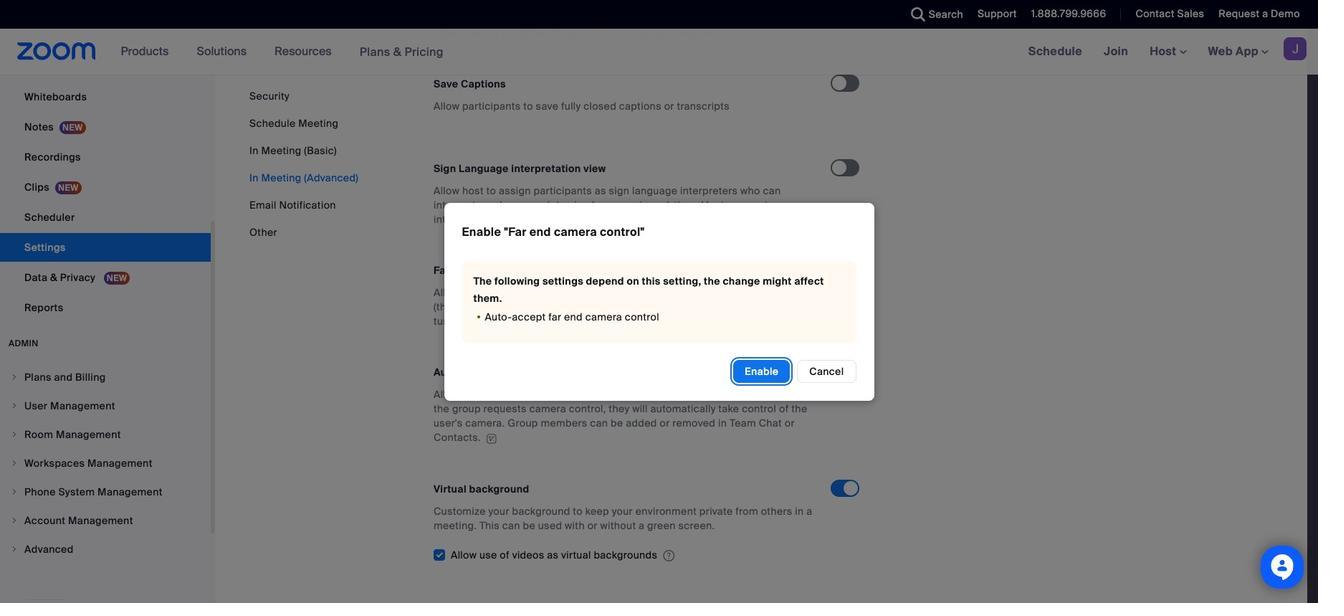 Task type: locate. For each thing, give the bounding box(es) containing it.
one
[[479, 199, 497, 212], [455, 301, 474, 314], [609, 301, 627, 314]]

recordings
[[24, 151, 81, 163]]

camera up their
[[537, 366, 575, 379]]

save captions
[[434, 78, 506, 90]]

allow for allow participants to save fully closed captions or transcripts
[[434, 100, 460, 113]]

banner
[[0, 29, 1319, 75]]

0 vertical spatial assign
[[499, 184, 531, 197]]

0 vertical spatial this
[[642, 274, 661, 287]]

or right scheduling
[[579, 213, 589, 226]]

enable inside button
[[745, 365, 779, 378]]

cancel button
[[798, 360, 856, 383]]

0 vertical spatial schedule
[[1029, 44, 1083, 59]]

allow up group at the bottom left
[[434, 388, 460, 401]]

far
[[549, 310, 562, 323], [499, 366, 513, 379]]

they
[[609, 403, 630, 415]]

0 vertical spatial participants
[[462, 100, 521, 113]]

join link
[[1093, 29, 1139, 75]]

assign
[[499, 184, 531, 197], [748, 199, 780, 212]]

0 vertical spatial as
[[595, 184, 606, 197]]

0 horizontal spatial participants
[[462, 100, 521, 113]]

0 horizontal spatial schedule
[[250, 117, 296, 130]]

1 vertical spatial users
[[462, 388, 490, 401]]

menu bar
[[250, 89, 359, 239]]

be down they
[[611, 417, 623, 430]]

1 vertical spatial be
[[523, 519, 536, 532]]

change
[[723, 274, 761, 287]]

or down keep
[[588, 519, 598, 532]]

allow up interpret
[[434, 184, 460, 197]]

interpreters up host
[[680, 184, 738, 197]]

allow left use
[[451, 548, 477, 561]]

background
[[469, 482, 530, 495], [512, 505, 570, 517]]

&
[[393, 44, 402, 59], [50, 271, 57, 284]]

team
[[730, 417, 756, 430]]

allow inside allow another user to take control of your camera during a meeting. both users (the one requesting control and the one giving control) must have this option turned on.
[[434, 286, 460, 299]]

can right the who
[[763, 184, 781, 197]]

0 horizontal spatial accept
[[462, 366, 497, 379]]

1 horizontal spatial interpreters
[[680, 184, 738, 197]]

the
[[474, 274, 492, 287]]

your up giving
[[613, 286, 634, 299]]

1 vertical spatial far
[[499, 366, 513, 379]]

in down schedule meeting link
[[250, 144, 259, 157]]

1 vertical spatial take
[[719, 403, 740, 415]]

end down settings
[[564, 310, 583, 323]]

the inside allow another user to take control of your camera during a meeting. both users (the one requesting control and the one giving control) must have this option turned on.
[[590, 301, 606, 314]]

auto- down them.
[[485, 310, 512, 323]]

1 vertical spatial auto-
[[434, 366, 462, 379]]

1.888.799.9666 button up the schedule link
[[1032, 7, 1107, 20]]

1 vertical spatial enable
[[745, 365, 779, 378]]

enable for enable
[[745, 365, 779, 378]]

to up with
[[573, 505, 583, 517]]

control up the and
[[563, 286, 598, 299]]

allow inside allow host to assign participants as sign language interpreters who can interpret one language into sign language in real-time. host can assign interpreters when scheduling or during the meeting.
[[434, 184, 460, 197]]

camera inside allow users to add others to their camera control group. when a member of the group requests camera control, they will automatically take control of the user's camera. group members can be added or removed in team chat or contacts.
[[530, 403, 566, 415]]

one left giving
[[609, 301, 627, 314]]

1 horizontal spatial &
[[393, 44, 402, 59]]

0 vertical spatial users
[[790, 286, 817, 299]]

1 horizontal spatial this
[[754, 301, 772, 314]]

1 vertical spatial participants
[[534, 184, 592, 197]]

used
[[538, 519, 562, 532]]

auto- inside the following settings depend on this setting, the change might affect them. auto-accept far end camera control
[[485, 310, 512, 323]]

0 vertical spatial in
[[250, 144, 259, 157]]

1 horizontal spatial one
[[479, 199, 497, 212]]

0 horizontal spatial meeting.
[[434, 519, 477, 532]]

allow for allow users to add others to their camera control group. when a member of the group requests camera control, they will automatically take control of the user's camera. group members can be added or removed in team chat or contacts.
[[434, 388, 460, 401]]

this
[[642, 274, 661, 287], [754, 301, 772, 314]]

0 horizontal spatial users
[[462, 388, 490, 401]]

this inside allow another user to take control of your camera during a meeting. both users (the one requesting control and the one giving control) must have this option turned on.
[[754, 301, 772, 314]]

can inside allow users to add others to their camera control group. when a member of the group requests camera control, they will automatically take control of the user's camera. group members can be added or removed in team chat or contacts.
[[590, 417, 608, 430]]

keep
[[586, 505, 609, 517]]

0 horizontal spatial during
[[592, 213, 623, 226]]

auto- up group at the bottom left
[[434, 366, 462, 379]]

members
[[541, 417, 588, 430]]

allow up (the
[[434, 286, 460, 299]]

to left save
[[524, 100, 533, 113]]

can right this
[[502, 519, 520, 532]]

requesting
[[476, 301, 529, 314]]

0 horizontal spatial auto-
[[434, 366, 462, 379]]

2 in from the top
[[250, 171, 259, 184]]

host
[[462, 184, 484, 197]]

1 horizontal spatial take
[[719, 403, 740, 415]]

can down "control,"
[[590, 417, 608, 430]]

1 horizontal spatial as
[[595, 184, 606, 197]]

application
[[658, 547, 675, 562]]

a left demo at the top right of page
[[1263, 7, 1269, 20]]

captions
[[619, 100, 662, 113]]

auto-
[[485, 310, 512, 323], [434, 366, 462, 379]]

schedule down 1.888.799.9666 on the right top of the page
[[1029, 44, 1083, 59]]

enable up member
[[745, 365, 779, 378]]

0 vertical spatial meeting.
[[644, 213, 688, 226]]

to right host
[[487, 184, 496, 197]]

& inside product information navigation
[[393, 44, 402, 59]]

allow
[[434, 27, 460, 40], [434, 100, 460, 113], [434, 184, 460, 197], [434, 286, 460, 299], [434, 388, 460, 401], [451, 548, 477, 561]]

banner containing schedule
[[0, 29, 1319, 75]]

others inside allow users to add others to their camera control group. when a member of the group requests camera control, they will automatically take control of the user's camera. group members can be added or removed in team chat or contacts.
[[526, 388, 557, 401]]

end
[[530, 224, 551, 239], [453, 264, 472, 277], [564, 310, 583, 323], [515, 366, 534, 379]]

(basic)
[[304, 144, 337, 157]]

others inside customize your background to keep your environment private from others in a meeting. this can be used with or without a green screen.
[[761, 505, 793, 517]]

sales
[[1178, 7, 1205, 20]]

in inside customize your background to keep your environment private from others in a meeting. this can be used with or without a green screen.
[[795, 505, 804, 517]]

in left team
[[718, 417, 727, 430]]

option
[[775, 301, 806, 314]]

0 horizontal spatial assign
[[499, 184, 531, 197]]

1 horizontal spatial auto-
[[485, 310, 512, 323]]

1 horizontal spatial be
[[611, 417, 623, 430]]

others
[[526, 388, 557, 401], [761, 505, 793, 517]]

meeting
[[298, 117, 339, 130], [261, 144, 302, 157], [261, 171, 302, 184]]

can down the who
[[727, 199, 745, 212]]

contact sales link up join
[[1125, 0, 1208, 29]]

side navigation navigation
[[0, 0, 215, 603]]

& right data at the top left
[[50, 271, 57, 284]]

to up requests
[[492, 388, 502, 401]]

1 vertical spatial &
[[50, 271, 57, 284]]

camera inside the following settings depend on this setting, the change might affect them. auto-accept far end camera control
[[586, 310, 622, 323]]

allow for allow use of videos as virtual backgrounds
[[451, 548, 477, 561]]

notification
[[279, 199, 336, 212]]

0 vertical spatial others
[[526, 388, 557, 401]]

one up on.
[[455, 301, 474, 314]]

the up must
[[704, 274, 721, 287]]

screen.
[[679, 519, 715, 532]]

following
[[495, 274, 540, 287]]

0 vertical spatial be
[[611, 417, 623, 430]]

chat
[[759, 417, 782, 430]]

0 horizontal spatial &
[[50, 271, 57, 284]]

1 horizontal spatial enable
[[745, 365, 779, 378]]

participants inside allow host to assign participants as sign language interpreters who can interpret one language into sign language in real-time. host can assign interpreters when scheduling or during the meeting.
[[534, 184, 592, 197]]

in meeting (basic) link
[[250, 144, 337, 157]]

as left 'virtual'
[[547, 548, 559, 561]]

a right from
[[807, 505, 813, 517]]

request a demo link
[[1208, 0, 1319, 29], [1219, 7, 1301, 20]]

depend
[[586, 274, 624, 287]]

assign down sign language interpretation view
[[499, 184, 531, 197]]

must
[[701, 301, 726, 314]]

of
[[502, 27, 511, 40], [600, 286, 610, 299], [796, 388, 806, 401], [779, 403, 789, 415], [500, 548, 510, 561]]

0 vertical spatial &
[[393, 44, 402, 59]]

in right from
[[795, 505, 804, 517]]

allow down the save
[[434, 100, 460, 113]]

meeting up (basic)
[[298, 117, 339, 130]]

0 horizontal spatial be
[[523, 519, 536, 532]]

schedule inside meetings navigation
[[1029, 44, 1083, 59]]

customize your background to keep your environment private from others in a meeting. this can be used with or without a green screen.
[[434, 505, 813, 532]]

enable button
[[734, 360, 790, 383]]

1 horizontal spatial far
[[549, 310, 562, 323]]

data & privacy
[[24, 271, 98, 284]]

camera.
[[465, 417, 505, 430]]

control down the on
[[625, 310, 660, 323]]

users up the option at the right
[[790, 286, 817, 299]]

other link
[[250, 226, 277, 239]]

1 vertical spatial accept
[[462, 366, 497, 379]]

meetings navigation
[[1018, 29, 1319, 75]]

0 horizontal spatial sign
[[569, 199, 590, 212]]

of down member
[[779, 403, 789, 415]]

in left real-
[[640, 199, 649, 212]]

far left the and
[[549, 310, 562, 323]]

accept up group at the bottom left
[[462, 366, 497, 379]]

0 vertical spatial background
[[469, 482, 530, 495]]

plans & pricing
[[360, 44, 444, 59]]

this right the on
[[642, 274, 661, 287]]

take inside allow another user to take control of your camera during a meeting. both users (the one requesting control and the one giving control) must have this option turned on.
[[540, 286, 561, 299]]

be inside customize your background to keep your environment private from others in a meeting. this can be used with or without a green screen.
[[523, 519, 536, 532]]

on.
[[469, 315, 484, 328]]

1 vertical spatial in
[[250, 171, 259, 184]]

menu bar containing security
[[250, 89, 359, 239]]

language up real-
[[632, 184, 678, 197]]

0 vertical spatial auto-
[[485, 310, 512, 323]]

1 vertical spatial this
[[754, 301, 772, 314]]

whiteboards link
[[0, 82, 211, 111]]

language up control"
[[592, 199, 638, 212]]

1 horizontal spatial others
[[761, 505, 793, 517]]

1 horizontal spatial assign
[[748, 199, 780, 212]]

sign up control"
[[609, 184, 630, 197]]

camera down the depend
[[586, 310, 622, 323]]

as inside allow host to assign participants as sign language interpreters who can interpret one language into sign language in real-time. host can assign interpreters when scheduling or during the meeting.
[[595, 184, 606, 197]]

group.
[[678, 388, 711, 401]]

devices
[[70, 60, 110, 73]]

requests
[[484, 403, 527, 415]]

support link
[[967, 0, 1021, 29], [978, 7, 1017, 20]]

& for pricing
[[393, 44, 402, 59]]

& for privacy
[[50, 271, 57, 284]]

meeting up email notification link
[[261, 171, 302, 184]]

1 horizontal spatial participants
[[534, 184, 592, 197]]

a up must
[[710, 286, 716, 299]]

interpreters down interpret
[[434, 213, 491, 226]]

1 vertical spatial background
[[512, 505, 570, 517]]

0 horizontal spatial enable
[[462, 224, 501, 239]]

both
[[764, 286, 787, 299]]

user's
[[434, 417, 463, 430]]

0 vertical spatial during
[[592, 213, 623, 226]]

far inside the following settings depend on this setting, the change might affect them. auto-accept far end camera control
[[549, 310, 562, 323]]

participants up into
[[534, 184, 592, 197]]

notes
[[24, 120, 54, 133]]

private
[[700, 505, 733, 517]]

during down view
[[592, 213, 623, 226]]

2 vertical spatial meeting
[[261, 171, 302, 184]]

admin menu menu
[[0, 364, 211, 564]]

request
[[1219, 7, 1260, 20]]

control inside the following settings depend on this setting, the change might affect them. auto-accept far end camera control
[[625, 310, 660, 323]]

0 vertical spatial take
[[540, 286, 561, 299]]

in for in meeting (advanced)
[[250, 171, 259, 184]]

schedule
[[1029, 44, 1083, 59], [250, 117, 296, 130]]

of left the on
[[600, 286, 610, 299]]

1 horizontal spatial accept
[[512, 310, 546, 323]]

users
[[790, 286, 817, 299], [462, 388, 490, 401]]

1 vertical spatial meeting
[[261, 144, 302, 157]]

real-
[[652, 199, 674, 212]]

0 vertical spatial meeting
[[298, 117, 339, 130]]

1 horizontal spatial schedule
[[1029, 44, 1083, 59]]

2 horizontal spatial meeting.
[[719, 286, 762, 299]]

1 vertical spatial as
[[547, 548, 559, 561]]

a right when
[[744, 388, 750, 401]]

0 horizontal spatial take
[[540, 286, 561, 299]]

0 vertical spatial enable
[[462, 224, 501, 239]]

of inside allow another user to take control of your camera during a meeting. both users (the one requesting control and the one giving control) must have this option turned on.
[[600, 286, 610, 299]]

meeting. down customize
[[434, 519, 477, 532]]

take down when
[[719, 403, 740, 415]]

meeting down schedule meeting link
[[261, 144, 302, 157]]

0 vertical spatial interpreters
[[680, 184, 738, 197]]

schedule link
[[1018, 29, 1093, 75]]

turned
[[434, 315, 466, 328]]

0 horizontal spatial this
[[642, 274, 661, 287]]

in up email at the top left
[[250, 171, 259, 184]]

as down view
[[595, 184, 606, 197]]

control
[[515, 264, 550, 277], [563, 286, 598, 299], [532, 301, 566, 314], [625, 310, 660, 323], [577, 366, 613, 379], [742, 403, 777, 415]]

1 horizontal spatial sign
[[609, 184, 630, 197]]

camera up another
[[474, 264, 512, 277]]

meeting for (advanced)
[[261, 171, 302, 184]]

1 horizontal spatial during
[[676, 286, 707, 299]]

camera up giving
[[636, 286, 673, 299]]

assign down the who
[[748, 199, 780, 212]]

& right plans
[[393, 44, 402, 59]]

virtual
[[434, 482, 467, 495]]

language
[[632, 184, 678, 197], [500, 199, 545, 212], [592, 199, 638, 212]]

1 vertical spatial sign
[[569, 199, 590, 212]]

1 in from the top
[[250, 144, 259, 157]]

accept
[[512, 310, 546, 323], [462, 366, 497, 379]]

others right add
[[526, 388, 557, 401]]

background up used
[[512, 505, 570, 517]]

enable
[[462, 224, 501, 239], [745, 365, 779, 378]]

1 vertical spatial meeting.
[[719, 286, 762, 299]]

1 horizontal spatial meeting.
[[644, 213, 688, 226]]

or
[[664, 100, 675, 113], [579, 213, 589, 226], [660, 417, 670, 430], [785, 417, 795, 430], [588, 519, 598, 532]]

0 horizontal spatial far
[[499, 366, 513, 379]]

2 vertical spatial meeting.
[[434, 519, 477, 532]]

sign language interpretation view
[[434, 162, 606, 175]]

language
[[459, 162, 509, 175]]

schedule down security
[[250, 117, 296, 130]]

0 vertical spatial accept
[[512, 310, 546, 323]]

meeting. inside allow host to assign participants as sign language interpreters who can interpret one language into sign language in real-time. host can assign interpreters when scheduling or during the meeting.
[[644, 213, 688, 226]]

save
[[536, 100, 559, 113]]

enable left "far
[[462, 224, 501, 239]]

accept down user
[[512, 310, 546, 323]]

far up add
[[499, 366, 513, 379]]

take right user
[[540, 286, 561, 299]]

1 vertical spatial during
[[676, 286, 707, 299]]

1 vertical spatial others
[[761, 505, 793, 517]]

1 vertical spatial schedule
[[250, 117, 296, 130]]

will
[[633, 403, 648, 415]]

one down host
[[479, 199, 497, 212]]

0 vertical spatial far
[[549, 310, 562, 323]]

the right the and
[[590, 301, 606, 314]]

1 horizontal spatial users
[[790, 286, 817, 299]]

personal
[[24, 60, 68, 73]]

0 horizontal spatial others
[[526, 388, 557, 401]]

your up "without"
[[612, 505, 633, 517]]

0 horizontal spatial as
[[547, 548, 559, 561]]

be left used
[[523, 519, 536, 532]]

allow for allow host to assign participants as sign language interpreters who can interpret one language into sign language in real-time. host can assign interpreters when scheduling or during the meeting.
[[434, 184, 460, 197]]

1 vertical spatial assign
[[748, 199, 780, 212]]

allow inside allow users to add others to their camera control group. when a member of the group requests camera control, they will automatically take control of the user's camera. group members can be added or removed in team chat or contacts.
[[434, 388, 460, 401]]

automatically
[[651, 403, 716, 415]]

scheduler
[[24, 211, 75, 224]]

of right use
[[500, 548, 510, 561]]

interpreters
[[680, 184, 738, 197], [434, 213, 491, 226]]

background up this
[[469, 482, 530, 495]]

allow for allow viewing of full transcript in the in-meeting side panel
[[434, 27, 460, 40]]

or inside customize your background to keep your environment private from others in a meeting. this can be used with or without a green screen.
[[588, 519, 598, 532]]

& inside the data & privacy link
[[50, 271, 57, 284]]

request a demo
[[1219, 7, 1301, 20]]

1 vertical spatial interpreters
[[434, 213, 491, 226]]

sign right into
[[569, 199, 590, 212]]



Task type: vqa. For each thing, say whether or not it's contained in the screenshot.
'&' to the top
yes



Task type: describe. For each thing, give the bounding box(es) containing it.
security
[[250, 90, 290, 103]]

enable "far end camera control" dialog
[[0, 0, 1319, 603]]

a left 'green'
[[639, 519, 645, 532]]

use
[[480, 548, 497, 561]]

group
[[508, 417, 538, 430]]

with
[[565, 519, 585, 532]]

meeting for (basic)
[[261, 144, 302, 157]]

another
[[462, 286, 500, 299]]

when
[[713, 388, 741, 401]]

this inside the following settings depend on this setting, the change might affect them. auto-accept far end camera control
[[642, 274, 661, 287]]

schedule meeting link
[[250, 117, 339, 130]]

users inside allow users to add others to their camera control group. when a member of the group requests camera control, they will automatically take control of the user's camera. group members can be added or removed in team chat or contacts.
[[462, 388, 490, 401]]

when
[[494, 213, 520, 226]]

from
[[736, 505, 759, 517]]

the left in-
[[593, 27, 609, 40]]

the following settings depend on this setting, the change might affect them. auto-accept far end camera control
[[474, 274, 824, 323]]

1.888.799.9666 button up join
[[1021, 0, 1110, 29]]

on
[[627, 274, 640, 287]]

product information navigation
[[110, 29, 455, 75]]

end up add
[[515, 366, 534, 379]]

far end camera control
[[434, 264, 550, 277]]

in right transcript
[[581, 27, 590, 40]]

your up this
[[489, 505, 510, 517]]

allow for allow another user to take control of your camera during a meeting. both users (the one requesting control and the one giving control) must have this option turned on.
[[434, 286, 460, 299]]

end right far
[[453, 264, 472, 277]]

backgrounds
[[594, 548, 658, 561]]

users inside allow another user to take control of your camera during a meeting. both users (the one requesting control and the one giving control) must have this option turned on.
[[790, 286, 817, 299]]

enable for enable "far end camera control"
[[462, 224, 501, 239]]

demo
[[1271, 7, 1301, 20]]

control,
[[569, 403, 606, 415]]

transcript
[[531, 27, 579, 40]]

to inside allow another user to take control of your camera during a meeting. both users (the one requesting control and the one giving control) must have this option turned on.
[[527, 286, 537, 299]]

fully
[[561, 100, 581, 113]]

can inside customize your background to keep your environment private from others in a meeting. this can be used with or without a green screen.
[[502, 519, 520, 532]]

control
[[639, 388, 675, 401]]

or down automatically
[[660, 417, 670, 430]]

control up their
[[577, 366, 613, 379]]

end inside the following settings depend on this setting, the change might affect them. auto-accept far end camera control
[[564, 310, 583, 323]]

of left "full"
[[502, 27, 511, 40]]

language up when
[[500, 199, 545, 212]]

contacts.
[[434, 431, 481, 444]]

cancel
[[810, 365, 844, 378]]

privacy
[[60, 271, 95, 284]]

security link
[[250, 90, 290, 103]]

schedule for schedule meeting
[[250, 117, 296, 130]]

green
[[648, 519, 676, 532]]

0 vertical spatial sign
[[609, 184, 630, 197]]

camera inside allow another user to take control of your camera during a meeting. both users (the one requesting control and the one giving control) must have this option turned on.
[[636, 286, 673, 299]]

the down member
[[792, 403, 808, 415]]

data
[[24, 271, 47, 284]]

reports link
[[0, 293, 211, 322]]

add
[[505, 388, 523, 401]]

control up user
[[515, 264, 550, 277]]

other
[[250, 226, 277, 239]]

meeting. inside customize your background to keep your environment private from others in a meeting. this can be used with or without a green screen.
[[434, 519, 477, 532]]

personal devices
[[24, 60, 110, 73]]

have
[[729, 301, 752, 314]]

camera down into
[[554, 224, 597, 239]]

removed
[[673, 417, 716, 430]]

during inside allow host to assign participants as sign language interpreters who can interpret one language into sign language in real-time. host can assign interpreters when scheduling or during the meeting.
[[592, 213, 623, 226]]

in inside allow users to add others to their camera control group. when a member of the group requests camera control, they will automatically take control of the user's camera. group members can be added or removed in team chat or contacts.
[[718, 417, 727, 430]]

to left their
[[560, 388, 570, 401]]

or right chat at the bottom of the page
[[785, 417, 795, 430]]

control left the and
[[532, 301, 566, 314]]

environment
[[636, 505, 697, 517]]

be inside allow users to add others to their camera control group. when a member of the group requests camera control, they will automatically take control of the user's camera. group members can be added or removed in team chat or contacts.
[[611, 417, 623, 430]]

the inside the following settings depend on this setting, the change might affect them. auto-accept far end camera control
[[704, 274, 721, 287]]

in meeting (advanced)
[[250, 171, 359, 184]]

a inside allow users to add others to their camera control group. when a member of the group requests camera control, they will automatically take control of the user's camera. group members can be added or removed in team chat or contacts.
[[744, 388, 750, 401]]

meeting. inside allow another user to take control of your camera during a meeting. both users (the one requesting control and the one giving control) must have this option turned on.
[[719, 286, 762, 299]]

clips link
[[0, 173, 211, 201]]

contact sales link up meetings navigation
[[1136, 7, 1205, 20]]

to inside customize your background to keep your environment private from others in a meeting. this can be used with or without a green screen.
[[573, 505, 583, 517]]

schedule for schedule
[[1029, 44, 1083, 59]]

in inside allow host to assign participants as sign language interpreters who can interpret one language into sign language in real-time. host can assign interpreters when scheduling or during the meeting.
[[640, 199, 649, 212]]

and
[[569, 301, 587, 314]]

allow participants to save fully closed captions or transcripts
[[434, 100, 730, 113]]

in meeting (basic)
[[250, 144, 337, 157]]

zoom logo image
[[17, 42, 96, 60]]

notes link
[[0, 113, 211, 141]]

join
[[1104, 44, 1129, 59]]

your inside allow another user to take control of your camera during a meeting. both users (the one requesting control and the one giving control) must have this option turned on.
[[613, 286, 634, 299]]

this
[[480, 519, 500, 532]]

email notification
[[250, 199, 336, 212]]

accept inside the following settings depend on this setting, the change might affect them. auto-accept far end camera control
[[512, 310, 546, 323]]

control inside allow users to add others to their camera control group. when a member of the group requests camera control, they will automatically take control of the user's camera. group members can be added or removed in team chat or contacts.
[[742, 403, 777, 415]]

meeting
[[624, 27, 665, 40]]

camera
[[598, 388, 636, 401]]

of right member
[[796, 388, 806, 401]]

to inside allow host to assign participants as sign language interpreters who can interpret one language into sign language in real-time. host can assign interpreters when scheduling or during the meeting.
[[487, 184, 496, 197]]

transcripts
[[677, 100, 730, 113]]

during inside allow another user to take control of your camera during a meeting. both users (the one requesting control and the one giving control) must have this option turned on.
[[676, 286, 707, 299]]

panel
[[691, 27, 718, 40]]

group
[[452, 403, 481, 415]]

control"
[[600, 224, 645, 239]]

take inside allow users to add others to their camera control group. when a member of the group requests camera control, they will automatically take control of the user's camera. group members can be added or removed in team chat or contacts.
[[719, 403, 740, 415]]

control)
[[662, 301, 699, 314]]

background inside customize your background to keep your environment private from others in a meeting. this can be used with or without a green screen.
[[512, 505, 570, 517]]

time.
[[674, 199, 699, 212]]

contact
[[1136, 7, 1175, 20]]

added
[[626, 417, 657, 430]]

virtual background
[[434, 482, 530, 495]]

1.888.799.9666
[[1032, 7, 1107, 20]]

them.
[[474, 291, 502, 304]]

sign
[[434, 162, 456, 175]]

(advanced)
[[304, 171, 359, 184]]

2 horizontal spatial one
[[609, 301, 627, 314]]

contact sales
[[1136, 7, 1205, 20]]

in for in meeting (basic)
[[250, 144, 259, 157]]

0 horizontal spatial one
[[455, 301, 474, 314]]

email
[[250, 199, 277, 212]]

into
[[548, 199, 566, 212]]

in meeting (advanced) link
[[250, 171, 359, 184]]

allow users to add others to their camera control group. when a member of the group requests camera control, they will automatically take control of the user's camera. group members can be added or removed in team chat or contacts.
[[434, 388, 808, 444]]

the up user's
[[434, 403, 450, 415]]

settings
[[543, 274, 584, 287]]

admin
[[9, 338, 39, 349]]

full
[[514, 27, 529, 40]]

personal menu menu
[[0, 0, 211, 323]]

one inside allow host to assign participants as sign language interpreters who can interpret one language into sign language in real-time. host can assign interpreters when scheduling or during the meeting.
[[479, 199, 497, 212]]

or right captions
[[664, 100, 675, 113]]

customize
[[434, 505, 486, 517]]

interpret
[[434, 199, 476, 212]]

data & privacy link
[[0, 263, 211, 292]]

0 horizontal spatial interpreters
[[434, 213, 491, 226]]

clips
[[24, 181, 49, 194]]

allow host to assign participants as sign language interpreters who can interpret one language into sign language in real-time. host can assign interpreters when scheduling or during the meeting.
[[434, 184, 781, 226]]

videos
[[512, 548, 545, 561]]

virtual
[[561, 548, 591, 561]]

end right "far
[[530, 224, 551, 239]]

their
[[572, 388, 595, 401]]

closed
[[584, 100, 617, 113]]

or inside allow host to assign participants as sign language interpreters who can interpret one language into sign language in real-time. host can assign interpreters when scheduling or during the meeting.
[[579, 213, 589, 226]]

a inside allow another user to take control of your camera during a meeting. both users (the one requesting control and the one giving control) must have this option turned on.
[[710, 286, 716, 299]]

the inside allow host to assign participants as sign language interpreters who can interpret one language into sign language in real-time. host can assign interpreters when scheduling or during the meeting.
[[626, 213, 642, 226]]

allow use of videos as virtual backgrounds
[[451, 548, 658, 561]]

scheduler link
[[0, 203, 211, 232]]

member
[[753, 388, 794, 401]]

enable "far end camera control"
[[462, 224, 645, 239]]

side
[[667, 27, 688, 40]]

viewing
[[462, 27, 499, 40]]



